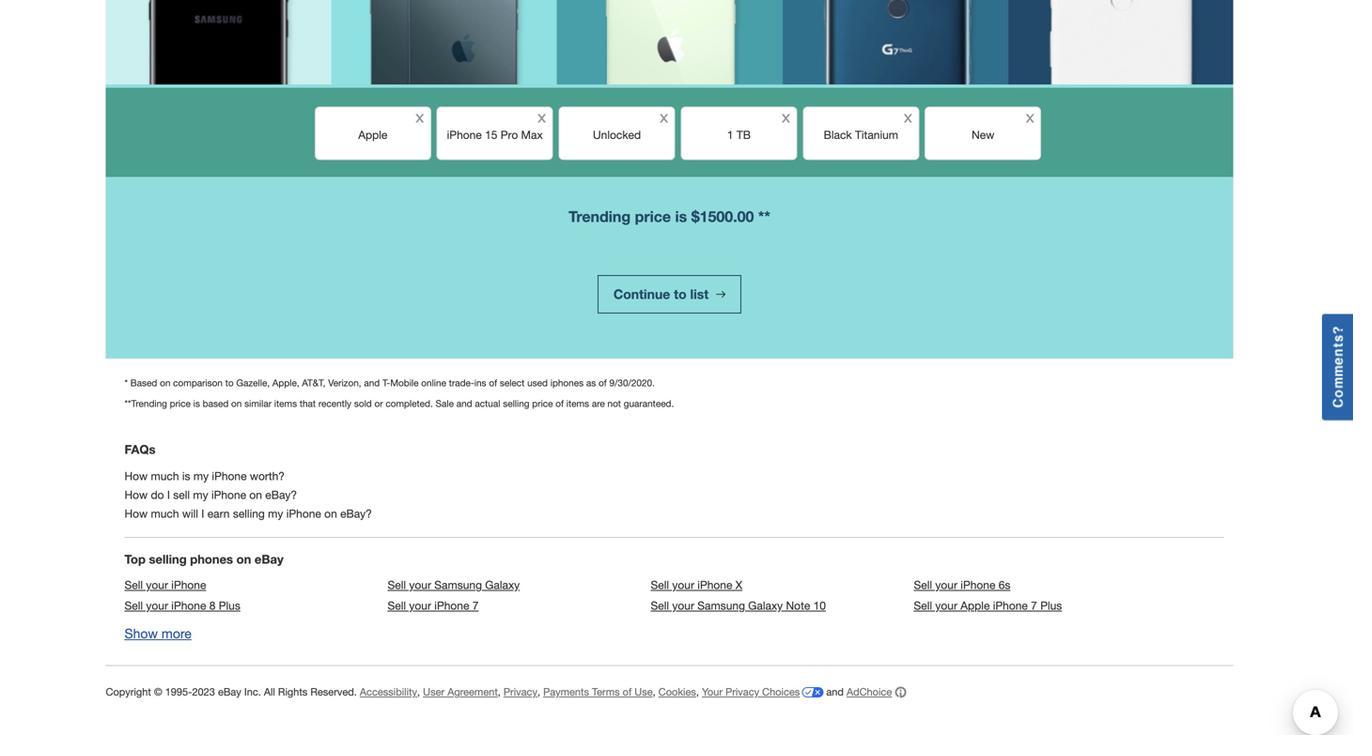 Task type: vqa. For each thing, say whether or not it's contained in the screenshot.
showcase
no



Task type: locate. For each thing, give the bounding box(es) containing it.
my right sell
[[193, 489, 208, 502]]

and
[[364, 378, 380, 389], [457, 399, 472, 410], [826, 687, 844, 699]]

sale
[[436, 399, 454, 410]]

used
[[527, 378, 548, 389]]

trade-
[[449, 378, 474, 389]]

1 horizontal spatial selling
[[233, 508, 265, 521]]

samsung down x
[[698, 600, 745, 613]]

how
[[125, 470, 148, 483], [125, 489, 148, 502], [125, 508, 148, 521]]

my
[[193, 470, 209, 483], [193, 489, 208, 502], [268, 508, 283, 521]]

price down comparison
[[170, 399, 191, 410]]

0 horizontal spatial galaxy
[[485, 579, 520, 592]]

iphone inside iphone 15 pro max x
[[447, 128, 482, 142]]

sell your iphone x link
[[651, 579, 914, 598]]

iphone left x
[[698, 579, 733, 592]]

0 horizontal spatial selling
[[149, 553, 187, 567]]

2 how from the top
[[125, 489, 148, 502]]

1 horizontal spatial plus
[[1041, 600, 1062, 613]]

1 vertical spatial much
[[151, 508, 179, 521]]

privacy right your
[[726, 687, 760, 699]]

sell for sell your iphone x
[[651, 579, 669, 592]]

2 items from the left
[[567, 399, 589, 410]]

6 x from the left
[[1026, 107, 1035, 126]]

0 vertical spatial much
[[151, 470, 179, 483]]

, left payments
[[538, 687, 540, 699]]

your for sell your samsung galaxy note 10
[[672, 600, 695, 613]]

4 x from the left
[[782, 107, 791, 126]]

your privacy choices link
[[702, 687, 824, 699]]

8
[[209, 600, 216, 613]]

iphone up sell your apple iphone 7 plus
[[961, 579, 996, 592]]

i right will
[[201, 508, 204, 521]]

iphone 15 pro max x
[[447, 107, 546, 142]]

max
[[521, 128, 543, 142]]

iphone
[[447, 128, 482, 142], [212, 470, 247, 483], [211, 489, 246, 502], [286, 508, 321, 521], [171, 579, 206, 592], [698, 579, 733, 592], [961, 579, 996, 592], [171, 600, 206, 613], [434, 600, 469, 613], [993, 600, 1028, 613]]

1 vertical spatial ebay
[[218, 687, 241, 699]]

are
[[592, 399, 605, 410]]

x link
[[408, 107, 428, 128], [530, 107, 550, 128], [652, 107, 673, 128], [774, 107, 795, 128], [896, 107, 917, 128], [1018, 107, 1039, 128]]

your for sell your iphone 7
[[409, 600, 431, 613]]

price
[[635, 208, 671, 225], [170, 399, 191, 410], [532, 399, 553, 410]]

is
[[675, 208, 687, 225], [193, 399, 200, 410], [182, 470, 190, 483]]

samsung up sell your iphone 7
[[434, 579, 482, 592]]

sell
[[125, 579, 143, 592], [388, 579, 406, 592], [651, 579, 669, 592], [914, 579, 932, 592], [125, 600, 143, 613], [388, 600, 406, 613], [651, 600, 669, 613], [914, 600, 932, 613]]

is left based
[[193, 399, 200, 410]]

how up top
[[125, 508, 148, 521]]

is left $1500.00 at right
[[675, 208, 687, 225]]

x
[[415, 107, 424, 126], [538, 107, 546, 126], [660, 107, 669, 126], [782, 107, 791, 126], [904, 107, 913, 126], [1026, 107, 1035, 126]]

x link for iphone 15 pro max
[[530, 107, 550, 128]]

1 vertical spatial is
[[193, 399, 200, 410]]

1 horizontal spatial 7
[[1031, 600, 1037, 613]]

galaxy for sell your samsung galaxy note 10
[[748, 600, 783, 613]]

much up the do
[[151, 470, 179, 483]]

1 7 from the left
[[472, 600, 479, 613]]

recently
[[318, 399, 352, 410]]

sell for sell your iphone 7
[[388, 600, 406, 613]]

1 horizontal spatial galaxy
[[748, 600, 783, 613]]

galaxy inside sell your samsung galaxy link
[[485, 579, 520, 592]]

7 down sell your samsung galaxy in the left bottom of the page
[[472, 600, 479, 613]]

select
[[500, 378, 525, 389]]

items left the are
[[567, 399, 589, 410]]

0 vertical spatial ebay
[[255, 553, 284, 567]]

1
[[727, 128, 734, 142]]

0 horizontal spatial samsung
[[434, 579, 482, 592]]

earn
[[207, 508, 230, 521]]

galaxy for sell your samsung galaxy
[[485, 579, 520, 592]]

2 x from the left
[[538, 107, 546, 126]]

plus inside sell your iphone 6s sell your iphone 8 plus
[[219, 600, 240, 613]]

plus right 8
[[219, 600, 240, 613]]

1 much from the top
[[151, 470, 179, 483]]

on
[[160, 378, 170, 389], [231, 399, 242, 410], [249, 489, 262, 502], [324, 508, 337, 521], [236, 553, 251, 567]]

adchoice link
[[847, 686, 906, 700]]

2 vertical spatial is
[[182, 470, 190, 483]]

1 vertical spatial ebay?
[[340, 508, 372, 521]]

1 horizontal spatial is
[[193, 399, 200, 410]]

0 horizontal spatial and
[[364, 378, 380, 389]]

sell for sell your apple iphone 7 plus
[[914, 600, 932, 613]]

and left "t-"
[[364, 378, 380, 389]]

mobile
[[390, 378, 419, 389]]

iphone down 6s
[[993, 600, 1028, 613]]

0 horizontal spatial 7
[[472, 600, 479, 613]]

sell your iphone 8 plus link
[[125, 600, 388, 619]]

is up sell
[[182, 470, 190, 483]]

1 vertical spatial and
[[457, 399, 472, 410]]

samsung
[[434, 579, 482, 592], [698, 600, 745, 613]]

2 plus from the left
[[1041, 600, 1062, 613]]

user agreement link
[[423, 687, 498, 699]]

unlocked
[[593, 128, 641, 142]]

0 horizontal spatial price
[[170, 399, 191, 410]]

1 x link from the left
[[408, 107, 428, 128]]

0 vertical spatial i
[[167, 489, 170, 502]]

privacy
[[504, 687, 538, 699], [726, 687, 760, 699]]

your
[[146, 579, 168, 592], [409, 579, 431, 592], [672, 579, 695, 592], [936, 579, 958, 592], [146, 600, 168, 613], [409, 600, 431, 613], [672, 600, 695, 613], [936, 600, 958, 613]]

0 vertical spatial is
[[675, 208, 687, 225]]

sell your iphone link
[[125, 579, 388, 598]]

ebay
[[255, 553, 284, 567], [218, 687, 241, 699]]

to
[[674, 287, 687, 302], [225, 378, 234, 389]]

**trending
[[125, 399, 167, 410]]

0 horizontal spatial ebay
[[218, 687, 241, 699]]

privacy left payments
[[504, 687, 538, 699]]

pro
[[501, 128, 518, 142]]

arrow image
[[716, 290, 726, 299]]

i right the do
[[167, 489, 170, 502]]

2 horizontal spatial price
[[635, 208, 671, 225]]

0 horizontal spatial plus
[[219, 600, 240, 613]]

15
[[485, 128, 498, 142]]

your for sell your iphone x
[[672, 579, 695, 592]]

of
[[489, 378, 497, 389], [599, 378, 607, 389], [556, 399, 564, 410], [623, 687, 632, 699]]

1 horizontal spatial to
[[674, 287, 687, 302]]

5 x link from the left
[[896, 107, 917, 128]]

continue to list
[[614, 287, 713, 302]]

accessibility
[[360, 687, 417, 699]]

2 vertical spatial selling
[[149, 553, 187, 567]]

1 horizontal spatial ebay?
[[340, 508, 372, 521]]

samsung for sell your samsung galaxy note 10
[[698, 600, 745, 613]]

0 vertical spatial apple
[[358, 128, 388, 142]]

1 vertical spatial my
[[193, 489, 208, 502]]

list
[[690, 287, 709, 302]]

1 vertical spatial galaxy
[[748, 600, 783, 613]]

, left cookies
[[653, 687, 656, 699]]

and right the "sale"
[[457, 399, 472, 410]]

ebay up sell your iphone link
[[255, 553, 284, 567]]

0 vertical spatial to
[[674, 287, 687, 302]]

continue to list button
[[598, 275, 742, 314]]

how much will i earn selling my iphone on ebay? link
[[125, 508, 372, 521]]

my up how do i sell my iphone on ebay? link
[[193, 470, 209, 483]]

x for unlocked
[[660, 107, 669, 126]]

to left list
[[674, 287, 687, 302]]

your inside "link"
[[672, 579, 695, 592]]

2 much from the top
[[151, 508, 179, 521]]

0 horizontal spatial items
[[274, 399, 297, 410]]

7 down "sell your iphone 6s" link
[[1031, 600, 1037, 613]]

your for sell your iphone 6s sell your iphone 8 plus
[[936, 579, 958, 592]]

ebay?
[[265, 489, 297, 502], [340, 508, 372, 521]]

sell your iphone 6s link
[[914, 579, 1177, 598]]

items down apple,
[[274, 399, 297, 410]]

©
[[154, 687, 162, 699]]

, left user
[[417, 687, 420, 699]]

sell for sell your samsung galaxy
[[388, 579, 406, 592]]

privacy link
[[504, 687, 538, 699]]

1 vertical spatial selling
[[233, 508, 265, 521]]

and left adchoice
[[826, 687, 844, 699]]

galaxy
[[485, 579, 520, 592], [748, 600, 783, 613]]

0 vertical spatial how
[[125, 470, 148, 483]]

1 horizontal spatial privacy
[[726, 687, 760, 699]]

ebay left the inc.
[[218, 687, 241, 699]]

3 x from the left
[[660, 107, 669, 126]]

0 horizontal spatial is
[[182, 470, 190, 483]]

x link for apple
[[408, 107, 428, 128]]

1 vertical spatial how
[[125, 489, 148, 502]]

galaxy inside sell your samsung galaxy note 10 link
[[748, 600, 783, 613]]

to inside continue to list button
[[674, 287, 687, 302]]

1 items from the left
[[274, 399, 297, 410]]

iphone right earn
[[286, 508, 321, 521]]

2 horizontal spatial and
[[826, 687, 844, 699]]

payments terms of use link
[[543, 687, 653, 699]]

show more
[[125, 627, 192, 642]]

sell your apple iphone 7 plus
[[914, 600, 1062, 613]]

1 vertical spatial samsung
[[698, 600, 745, 613]]

4 x link from the left
[[774, 107, 795, 128]]

price right trending
[[635, 208, 671, 225]]

plus
[[219, 600, 240, 613], [1041, 600, 1062, 613]]

iphone left 15
[[447, 128, 482, 142]]

my down worth? on the bottom left of the page
[[268, 508, 283, 521]]

more
[[162, 627, 192, 642]]

price for **trending
[[170, 399, 191, 410]]

apple,
[[272, 378, 299, 389]]

top
[[125, 553, 146, 567]]

is for my
[[182, 470, 190, 483]]

x for 1 tb
[[782, 107, 791, 126]]

1 x from the left
[[415, 107, 424, 126]]

selling right earn
[[233, 508, 265, 521]]

your for sell your iphone
[[146, 579, 168, 592]]

to left gazelle,
[[225, 378, 234, 389]]

how down faqs
[[125, 470, 148, 483]]

selling down select
[[503, 399, 530, 410]]

selling up sell your iphone
[[149, 553, 187, 567]]

0 horizontal spatial privacy
[[504, 687, 538, 699]]

5 x from the left
[[904, 107, 913, 126]]

is inside "how much is my iphone worth? how do i sell my iphone on ebay? how much will i earn selling my iphone on ebay?"
[[182, 470, 190, 483]]

1 vertical spatial apple
[[961, 600, 990, 613]]

much down the do
[[151, 508, 179, 521]]

new
[[972, 128, 995, 142]]

plus down "sell your iphone 6s" link
[[1041, 600, 1062, 613]]

0 vertical spatial galaxy
[[485, 579, 520, 592]]

verizon,
[[328, 378, 361, 389]]

how left the do
[[125, 489, 148, 502]]

0 vertical spatial samsung
[[434, 579, 482, 592]]

, left your
[[696, 687, 699, 699]]

your for sell your apple iphone 7 plus
[[936, 600, 958, 613]]

*
[[125, 378, 128, 389]]

1 vertical spatial i
[[201, 508, 204, 521]]

x
[[736, 579, 743, 592]]

of down "iphones"
[[556, 399, 564, 410]]

2 horizontal spatial is
[[675, 208, 687, 225]]

1 horizontal spatial ebay
[[255, 553, 284, 567]]

sell your apple iphone 7 plus link
[[914, 600, 1177, 619]]

0 vertical spatial and
[[364, 378, 380, 389]]

, left the "privacy" link
[[498, 687, 501, 699]]

galaxy up sell your iphone 7 link
[[485, 579, 520, 592]]

,
[[417, 687, 420, 699], [498, 687, 501, 699], [538, 687, 540, 699], [653, 687, 656, 699], [696, 687, 699, 699]]

choices
[[762, 687, 800, 699]]

is for based
[[193, 399, 200, 410]]

2 vertical spatial how
[[125, 508, 148, 521]]

1 horizontal spatial samsung
[[698, 600, 745, 613]]

x link for 1 tb
[[774, 107, 795, 128]]

x inside black titanium x
[[904, 107, 913, 126]]

iphone down top selling phones on ebay
[[171, 579, 206, 592]]

sell inside "link"
[[651, 579, 669, 592]]

2 x link from the left
[[530, 107, 550, 128]]

2 vertical spatial my
[[268, 508, 283, 521]]

1 vertical spatial to
[[225, 378, 234, 389]]

is for $1500.00
[[675, 208, 687, 225]]

6 x link from the left
[[1018, 107, 1039, 128]]

price down used
[[532, 399, 553, 410]]

2 horizontal spatial selling
[[503, 399, 530, 410]]

1 plus from the left
[[219, 600, 240, 613]]

0 horizontal spatial to
[[225, 378, 234, 389]]

0 horizontal spatial ebay?
[[265, 489, 297, 502]]

**trending price is based on similar items that recently sold or completed. sale and actual selling price of items are not guaranteed.
[[125, 399, 674, 410]]

items
[[274, 399, 297, 410], [567, 399, 589, 410]]

galaxy down sell your iphone x "link"
[[748, 600, 783, 613]]

x for apple
[[415, 107, 424, 126]]

**
[[758, 208, 771, 225]]

1 horizontal spatial items
[[567, 399, 589, 410]]

3 x link from the left
[[652, 107, 673, 128]]



Task type: describe. For each thing, give the bounding box(es) containing it.
9/30/2020.
[[610, 378, 655, 389]]

1 privacy from the left
[[504, 687, 538, 699]]

not
[[608, 399, 621, 410]]

at&t,
[[302, 378, 326, 389]]

5 , from the left
[[696, 687, 699, 699]]

will
[[182, 508, 198, 521]]

copyright © 1995-2023 ebay inc. all rights reserved. accessibility , user agreement , privacy , payments terms of use , cookies , your privacy choices
[[106, 687, 800, 699]]

accessibility link
[[360, 687, 417, 699]]

of left use
[[623, 687, 632, 699]]

* based on comparison to gazelle, apple, at&t, verizon, and t-mobile online trade-ins of select used iphones as of 9/30/2020.
[[125, 378, 655, 389]]

iphone left 8
[[171, 600, 206, 613]]

plus inside sell your apple iphone 7 plus link
[[1041, 600, 1062, 613]]

sell your iphone 6s sell your iphone 8 plus
[[125, 579, 1011, 613]]

show more button
[[125, 622, 192, 647]]

guaranteed.
[[624, 399, 674, 410]]

user
[[423, 687, 445, 699]]

sell your samsung galaxy link
[[388, 579, 651, 598]]

1 horizontal spatial and
[[457, 399, 472, 410]]

1 , from the left
[[417, 687, 420, 699]]

sell your iphone 7
[[388, 600, 479, 613]]

inc.
[[244, 687, 261, 699]]

how much is my iphone worth? how do i sell my iphone on ebay? how much will i earn selling my iphone on ebay?
[[125, 470, 372, 521]]

sell your samsung galaxy
[[388, 579, 520, 592]]

0 horizontal spatial apple
[[358, 128, 388, 142]]

tb
[[737, 128, 751, 142]]

completed.
[[386, 399, 433, 410]]

1 tb
[[727, 128, 751, 142]]

3 , from the left
[[538, 687, 540, 699]]

10
[[814, 600, 826, 613]]

and adchoice
[[824, 687, 892, 699]]

iphone up earn
[[211, 489, 246, 502]]

phones
[[190, 553, 233, 567]]

sell your samsung galaxy note 10 link
[[651, 600, 914, 619]]

1 horizontal spatial price
[[532, 399, 553, 410]]

your
[[702, 687, 723, 699]]

agreement
[[448, 687, 498, 699]]

2 vertical spatial and
[[826, 687, 844, 699]]

black
[[824, 128, 852, 142]]

6s
[[999, 579, 1011, 592]]

based
[[203, 399, 229, 410]]

that
[[300, 399, 316, 410]]

continue
[[614, 287, 670, 302]]

sell for sell your samsung galaxy note 10
[[651, 600, 669, 613]]

actual
[[475, 399, 500, 410]]

worth?
[[250, 470, 285, 483]]

2023
[[192, 687, 215, 699]]

sell your iphone
[[125, 579, 206, 592]]

iphone down sell your samsung galaxy in the left bottom of the page
[[434, 600, 469, 613]]

use
[[635, 687, 653, 699]]

comparison
[[173, 378, 223, 389]]

iphone up how do i sell my iphone on ebay? link
[[212, 470, 247, 483]]

0 vertical spatial selling
[[503, 399, 530, 410]]

x link for unlocked
[[652, 107, 673, 128]]

titanium
[[855, 128, 899, 142]]

sell your iphone x
[[651, 579, 743, 592]]

based
[[130, 378, 157, 389]]

copyright
[[106, 687, 151, 699]]

0 vertical spatial my
[[193, 470, 209, 483]]

top selling phones on ebay
[[125, 553, 284, 567]]

x for new
[[1026, 107, 1035, 126]]

black titanium x
[[824, 107, 913, 142]]

x inside iphone 15 pro max x
[[538, 107, 546, 126]]

0 horizontal spatial i
[[167, 489, 170, 502]]

sell your iphone 7 link
[[388, 600, 651, 619]]

trending
[[569, 208, 631, 225]]

iphone inside "link"
[[698, 579, 733, 592]]

terms
[[592, 687, 620, 699]]

sold
[[354, 399, 372, 410]]

1995-
[[165, 687, 192, 699]]

reserved.
[[310, 687, 357, 699]]

0 vertical spatial ebay?
[[265, 489, 297, 502]]

ins
[[474, 378, 486, 389]]

t-
[[383, 378, 390, 389]]

price for trending
[[635, 208, 671, 225]]

your for sell your samsung galaxy
[[409, 579, 431, 592]]

1 horizontal spatial i
[[201, 508, 204, 521]]

show
[[125, 627, 158, 642]]

** link
[[758, 208, 771, 225]]

of right ins
[[489, 378, 497, 389]]

selling inside "how much is my iphone worth? how do i sell my iphone on ebay? how much will i earn selling my iphone on ebay?"
[[233, 508, 265, 521]]

x link for new
[[1018, 107, 1039, 128]]

phone banner image
[[106, 0, 1234, 84]]

of right as
[[599, 378, 607, 389]]

cookies
[[659, 687, 696, 699]]

4 , from the left
[[653, 687, 656, 699]]

how do i sell my iphone on ebay? link
[[125, 489, 297, 502]]

x link for black titanium
[[896, 107, 917, 128]]

2 , from the left
[[498, 687, 501, 699]]

note
[[786, 600, 810, 613]]

sell your samsung galaxy note 10
[[651, 600, 826, 613]]

$1500.00
[[691, 208, 754, 225]]

faqs
[[125, 443, 156, 457]]

sell
[[173, 489, 190, 502]]

online
[[421, 378, 446, 389]]

or
[[375, 399, 383, 410]]

samsung for sell your samsung galaxy
[[434, 579, 482, 592]]

rights
[[278, 687, 308, 699]]

2 7 from the left
[[1031, 600, 1037, 613]]

iphones
[[550, 378, 584, 389]]

1 how from the top
[[125, 470, 148, 483]]

sell for sell your iphone
[[125, 579, 143, 592]]

as
[[586, 378, 596, 389]]

ebay for on
[[255, 553, 284, 567]]

similar
[[244, 399, 272, 410]]

do
[[151, 489, 164, 502]]

all
[[264, 687, 275, 699]]

3 how from the top
[[125, 508, 148, 521]]

trending price is $1500.00 **
[[569, 208, 771, 225]]

how much is my iphone worth? link
[[125, 470, 285, 483]]

1 horizontal spatial apple
[[961, 600, 990, 613]]

ebay for 2023
[[218, 687, 241, 699]]

sell for sell your iphone 6s sell your iphone 8 plus
[[914, 579, 932, 592]]

cookies link
[[659, 687, 696, 699]]

2 privacy from the left
[[726, 687, 760, 699]]



